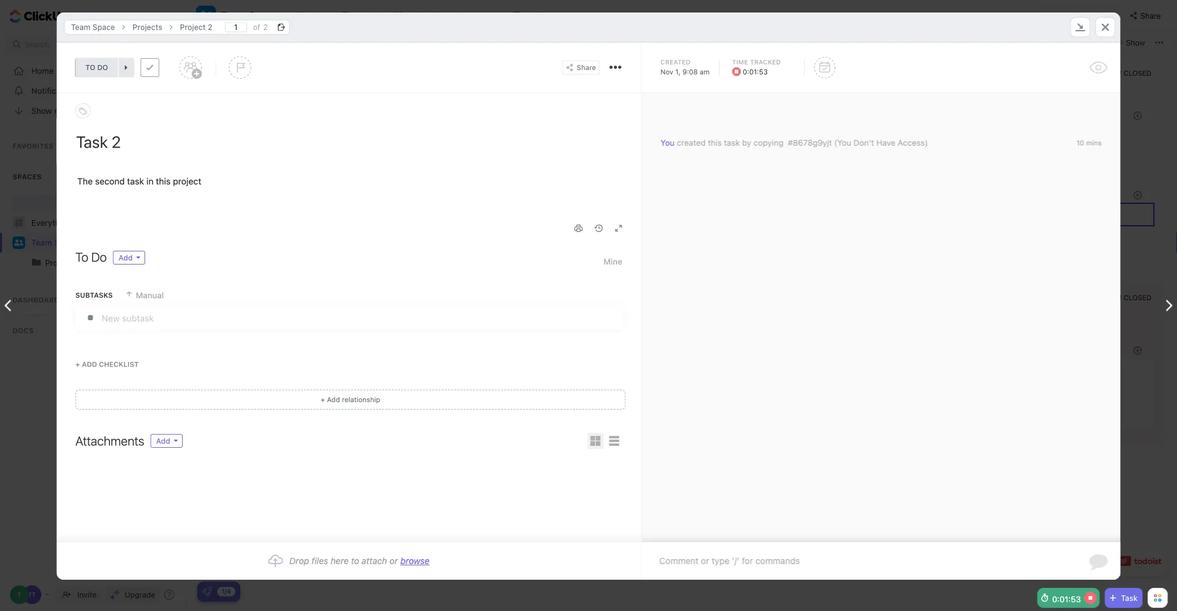 Task type: vqa. For each thing, say whether or not it's contained in the screenshot.
tree
no



Task type: locate. For each thing, give the bounding box(es) containing it.
task for + new task
[[304, 302, 321, 310]]

0:01:53
[[743, 68, 768, 76], [1052, 595, 1081, 604]]

dialog
[[57, 12, 1121, 580]]

0 vertical spatial share
[[1140, 11, 1161, 20]]

closed
[[1124, 69, 1151, 77], [1124, 294, 1151, 302]]

1 vertical spatial 0:01:53
[[1052, 595, 1081, 604]]

2 horizontal spatial space
[[249, 10, 278, 22]]

add right attachments
[[156, 437, 170, 446]]

0 vertical spatial team space link
[[65, 20, 121, 35]]

subtasks
[[75, 291, 113, 299]]

2 vertical spatial task
[[304, 302, 321, 310]]

add right do
[[119, 253, 133, 262]]

search down set task position in this list number field
[[210, 38, 234, 47]]

0 vertical spatial projects
[[133, 23, 162, 32]]

1 horizontal spatial to
[[351, 556, 359, 566]]

2 vertical spatial space
[[54, 238, 78, 247]]

1 show closed from the top
[[1100, 69, 1151, 77]]

space up to
[[54, 238, 78, 247]]

team space inside task locations element
[[71, 23, 115, 32]]

team down everything
[[31, 238, 52, 247]]

0 horizontal spatial this
[[156, 176, 171, 186]]

2 right of
[[263, 23, 268, 32]]

gantt link
[[473, 0, 501, 31]]

new
[[286, 302, 302, 310]]

you
[[661, 138, 675, 147]]

team space up to do dropdown button
[[71, 23, 115, 32]]

0 horizontal spatial space
[[54, 238, 78, 247]]

board link
[[354, 0, 384, 31]]

0 horizontal spatial share
[[577, 64, 596, 72]]

1/4
[[222, 588, 231, 595]]

0 horizontal spatial share button
[[562, 60, 600, 75]]

team space inside sidebar navigation
[[31, 238, 78, 247]]

1 vertical spatial show closed
[[1100, 294, 1151, 302]]

task left "by"
[[724, 138, 740, 147]]

team space up of
[[221, 10, 278, 22]]

1 horizontal spatial search
[[210, 38, 234, 47]]

1 horizontal spatial +
[[279, 302, 284, 310]]

to
[[85, 63, 95, 72], [351, 556, 359, 566]]

in
[[146, 176, 154, 186]]

0 horizontal spatial task
[[127, 176, 144, 186]]

1,
[[675, 68, 681, 76]]

the second task in this project
[[77, 176, 201, 186]]

1 horizontal spatial share
[[1140, 11, 1161, 20]]

task
[[724, 138, 740, 147], [127, 176, 144, 186], [304, 302, 321, 310]]

do
[[97, 63, 108, 72]]

set priority element
[[229, 56, 251, 79]]

+ new task
[[279, 302, 321, 310]]

team space down everything
[[31, 238, 78, 247]]

search inside sidebar navigation
[[24, 40, 49, 49]]

of 2
[[253, 23, 268, 32]]

team up to do dropdown button
[[71, 23, 90, 32]]

task body element
[[57, 93, 641, 543]]

0 horizontal spatial +
[[75, 360, 80, 369]]

2 horizontal spatial +
[[321, 396, 325, 404]]

10
[[1077, 139, 1084, 147]]

space up the of 2 at the left
[[249, 10, 278, 22]]

space inside sidebar navigation
[[54, 238, 78, 247]]

0 horizontal spatial to
[[85, 63, 95, 72]]

search tasks...
[[210, 38, 262, 47]]

1 vertical spatial this
[[156, 176, 171, 186]]

1 vertical spatial task
[[127, 176, 144, 186]]

2 show closed from the top
[[1100, 294, 1151, 302]]

projects link
[[126, 20, 169, 35], [1, 253, 177, 273], [45, 253, 177, 273]]

favorites button
[[0, 131, 188, 161]]

task settings image
[[614, 66, 617, 69]]

1 horizontal spatial space
[[93, 23, 115, 32]]

2 right ‎task
[[271, 389, 276, 399]]

space inside task locations element
[[93, 23, 115, 32]]

this right created
[[708, 138, 722, 147]]

1 vertical spatial +
[[75, 360, 80, 369]]

0 vertical spatial add button
[[113, 251, 145, 265]]

team space link up to do dropdown button
[[65, 20, 121, 35]]

access)
[[898, 138, 928, 147]]

show
[[1100, 69, 1122, 77], [31, 106, 52, 115], [1100, 294, 1122, 302]]

team up set task position in this list number field
[[221, 10, 246, 22]]

1 vertical spatial projects
[[45, 258, 76, 268]]

add
[[119, 253, 133, 262], [82, 360, 97, 369], [327, 396, 340, 404], [156, 437, 170, 446]]

dashboards
[[13, 296, 64, 304]]

docs
[[13, 327, 34, 335]]

tracked
[[750, 59, 781, 66]]

0 vertical spatial +
[[279, 302, 284, 310]]

2 vertical spatial +
[[321, 396, 325, 404]]

show closed button
[[1088, 67, 1155, 79], [1088, 291, 1155, 304]]

share button
[[1125, 6, 1166, 26], [562, 60, 600, 75]]

2 vertical spatial team space
[[31, 238, 78, 247]]

1 show closed button from the top
[[1088, 67, 1155, 79]]

time
[[732, 59, 748, 66]]

2
[[208, 23, 212, 32], [263, 23, 268, 32], [271, 389, 276, 399]]

0 horizontal spatial 2
[[208, 23, 212, 32]]

1 vertical spatial closed
[[1124, 294, 1151, 302]]

table
[[525, 10, 547, 21]]

1 vertical spatial add button
[[151, 434, 183, 448]]

search up home
[[24, 40, 49, 49]]

or
[[389, 556, 398, 566]]

project 2
[[180, 23, 212, 32]]

space up do
[[93, 23, 115, 32]]

0 horizontal spatial 0:01:53
[[743, 68, 768, 76]]

checklist
[[99, 360, 139, 369]]

attach
[[362, 556, 387, 566]]

0 vertical spatial task
[[724, 138, 740, 147]]

2 show closed button from the top
[[1088, 291, 1155, 304]]

1 vertical spatial to
[[351, 556, 359, 566]]

1 vertical spatial share button
[[562, 60, 600, 75]]

list
[[310, 10, 325, 21]]

+ left new
[[279, 302, 284, 310]]

show closed
[[1100, 69, 1151, 77], [1100, 294, 1151, 302]]

1 horizontal spatial add button
[[151, 434, 183, 448]]

calendar
[[407, 10, 445, 21]]

0 vertical spatial 0:01:53
[[743, 68, 768, 76]]

0 vertical spatial to
[[85, 63, 95, 72]]

1 vertical spatial team space
[[71, 23, 115, 32]]

team space link
[[65, 20, 121, 35], [31, 233, 177, 253]]

add button
[[113, 251, 145, 265], [151, 434, 183, 448]]

have
[[876, 138, 896, 147]]

2 vertical spatial team
[[31, 238, 52, 247]]

add button right attachments
[[151, 434, 183, 448]]

1 horizontal spatial 2
[[263, 23, 268, 32]]

0 horizontal spatial search
[[24, 40, 49, 49]]

1 horizontal spatial this
[[708, 138, 722, 147]]

notifications
[[31, 86, 79, 95]]

am
[[700, 68, 710, 76]]

add button for to do
[[113, 251, 145, 265]]

0 horizontal spatial add button
[[113, 251, 145, 265]]

9:08
[[683, 68, 698, 76]]

share inside the task details element
[[577, 64, 596, 72]]

task right new
[[304, 302, 321, 310]]

1 horizontal spatial share button
[[1125, 6, 1166, 26]]

team space link up subtasks
[[31, 233, 177, 253]]

projects
[[133, 23, 162, 32], [45, 258, 76, 268]]

0 vertical spatial closed
[[1124, 69, 1151, 77]]

to left do
[[85, 63, 95, 72]]

board
[[354, 10, 379, 21]]

search for search
[[24, 40, 49, 49]]

task for the second task in this project
[[127, 176, 144, 186]]

mine link
[[604, 251, 622, 272]]

2 horizontal spatial task
[[724, 138, 740, 147]]

2 horizontal spatial 2
[[271, 389, 276, 399]]

team
[[221, 10, 246, 22], [71, 23, 90, 32], [31, 238, 52, 247]]

task left in
[[127, 176, 144, 186]]

+ left relationship
[[321, 396, 325, 404]]

0 vertical spatial space
[[249, 10, 278, 22]]

team space
[[221, 10, 278, 22], [71, 23, 115, 32], [31, 238, 78, 247]]

0 vertical spatial team space
[[221, 10, 278, 22]]

the
[[77, 176, 93, 186]]

1 vertical spatial share
[[577, 64, 596, 72]]

Edit task name text field
[[76, 131, 622, 153]]

+ for + new task
[[279, 302, 284, 310]]

search for search tasks...
[[210, 38, 234, 47]]

+ add checklist
[[75, 360, 139, 369]]

0 vertical spatial team
[[221, 10, 246, 22]]

task details element
[[57, 43, 1121, 93]]

projects up ⌘k
[[133, 23, 162, 32]]

+
[[279, 302, 284, 310], [75, 360, 80, 369], [321, 396, 325, 404]]

0 vertical spatial this
[[708, 138, 722, 147]]

to right here
[[351, 556, 359, 566]]

projects left do
[[45, 258, 76, 268]]

2 horizontal spatial team
[[221, 10, 246, 22]]

1 vertical spatial show closed button
[[1088, 291, 1155, 304]]

1 vertical spatial space
[[93, 23, 115, 32]]

1 vertical spatial show
[[31, 106, 52, 115]]

add button right do
[[113, 251, 145, 265]]

2 right project
[[208, 23, 212, 32]]

dialog containing to do
[[57, 12, 1121, 580]]

calendar link
[[407, 0, 450, 31]]

0 vertical spatial show
[[1100, 69, 1122, 77]]

0 horizontal spatial team
[[31, 238, 52, 247]]

this right in
[[156, 176, 171, 186]]

+ for + add relationship
[[321, 396, 325, 404]]

1 vertical spatial team
[[71, 23, 90, 32]]

drop files here to attach or browse
[[289, 556, 430, 566]]

0 vertical spatial show closed
[[1100, 69, 1151, 77]]

to inside dropdown button
[[85, 63, 95, 72]]

1 horizontal spatial task
[[304, 302, 321, 310]]

2 closed from the top
[[1124, 294, 1151, 302]]

space inside button
[[249, 10, 278, 22]]

copying
[[754, 138, 784, 147]]

1 horizontal spatial team
[[71, 23, 90, 32]]

1 horizontal spatial projects
[[133, 23, 162, 32]]

#8678g9yjt
[[788, 138, 832, 147]]

+ left the checklist
[[75, 360, 80, 369]]

0 horizontal spatial projects
[[45, 258, 76, 268]]

this
[[708, 138, 722, 147], [156, 176, 171, 186]]

0 vertical spatial show closed button
[[1088, 67, 1155, 79]]



Task type: describe. For each thing, give the bounding box(es) containing it.
home
[[31, 66, 54, 75]]

project
[[173, 176, 201, 186]]

more
[[54, 106, 74, 115]]

relationship
[[342, 396, 380, 404]]

don't
[[854, 138, 874, 147]]

files
[[312, 556, 328, 566]]

favorites
[[13, 142, 54, 150]]

you created this task by copying #8678g9yjt (you don't have access)
[[661, 138, 928, 147]]

show more
[[31, 106, 74, 115]]

table link
[[525, 0, 552, 31]]

2 for of 2
[[263, 23, 268, 32]]

here
[[331, 556, 349, 566]]

team space inside button
[[221, 10, 278, 22]]

Search tasks... text field
[[210, 34, 314, 51]]

automations
[[1048, 11, 1094, 20]]

New subtask text field
[[102, 307, 622, 329]]

onboarding checklist button image
[[202, 587, 212, 597]]

browse link
[[400, 556, 430, 566]]

mine
[[604, 257, 622, 266]]

10 mins
[[1077, 139, 1102, 147]]

tasks...
[[236, 38, 262, 47]]

team inside task locations element
[[71, 23, 90, 32]]

0:01:53 inside dropdown button
[[743, 68, 768, 76]]

share button inside the task details element
[[562, 60, 600, 75]]

everything link
[[0, 213, 188, 233]]

automations button
[[1042, 6, 1100, 25]]

time tracked
[[732, 59, 781, 66]]

this inside task history region
[[708, 138, 722, 147]]

0:01:53 button
[[732, 67, 789, 76]]

set priority image
[[229, 56, 251, 79]]

list link
[[310, 0, 330, 31]]

created nov 1, 9:08 am
[[661, 58, 710, 76]]

⌘k
[[162, 40, 173, 49]]

add left the checklist
[[82, 360, 97, 369]]

upgrade
[[125, 591, 155, 600]]

projects inside task locations element
[[133, 23, 162, 32]]

this inside the task body element
[[156, 176, 171, 186]]

sidebar navigation
[[0, 0, 188, 611]]

to do button
[[75, 58, 118, 77]]

‎task 2 link
[[247, 383, 804, 405]]

add left relationship
[[327, 396, 340, 404]]

to
[[75, 250, 88, 264]]

projects inside sidebar navigation
[[45, 258, 76, 268]]

onboarding checklist button element
[[202, 587, 212, 597]]

(you
[[834, 138, 851, 147]]

notifications link
[[0, 81, 188, 101]]

‎task 2
[[250, 389, 276, 399]]

1 closed from the top
[[1124, 69, 1151, 77]]

manual
[[136, 291, 164, 300]]

minimize task image
[[1075, 23, 1085, 31]]

task locations element
[[57, 12, 1121, 43]]

home link
[[0, 61, 188, 81]]

drop
[[289, 556, 309, 566]]

show inside sidebar navigation
[[31, 106, 52, 115]]

Set task position in this List number field
[[225, 22, 247, 32]]

mins
[[1086, 139, 1102, 147]]

manual button
[[125, 285, 164, 306]]

2 for ‎task 2
[[271, 389, 276, 399]]

team space button
[[216, 2, 278, 29]]

gantt
[[473, 10, 496, 21]]

+ for + add checklist
[[75, 360, 80, 369]]

of
[[253, 23, 260, 32]]

project 2 link
[[174, 20, 219, 35]]

‎task
[[250, 389, 268, 399]]

second
[[95, 176, 125, 186]]

everything
[[31, 218, 72, 227]]

2 for project 2
[[208, 23, 212, 32]]

to do
[[75, 250, 107, 264]]

project
[[180, 23, 206, 32]]

nov
[[661, 68, 673, 76]]

task
[[1121, 594, 1138, 603]]

list info image
[[264, 303, 272, 310]]

0 vertical spatial share button
[[1125, 6, 1166, 26]]

1 horizontal spatial 0:01:53
[[1052, 595, 1081, 604]]

task inside region
[[724, 138, 740, 147]]

created
[[661, 58, 691, 65]]

by
[[742, 138, 751, 147]]

1 vertical spatial team space link
[[31, 233, 177, 253]]

2 vertical spatial show
[[1100, 294, 1122, 302]]

+ add relationship
[[321, 396, 380, 404]]

do
[[91, 250, 107, 264]]

task history region
[[642, 93, 1121, 543]]

attachments
[[75, 434, 144, 448]]

created
[[677, 138, 706, 147]]

user friends image
[[14, 239, 23, 247]]

team inside the team space button
[[221, 10, 246, 22]]

upgrade link
[[105, 586, 160, 604]]

add button for attachments
[[151, 434, 183, 448]]

team inside sidebar navigation
[[31, 238, 52, 247]]

to do
[[85, 63, 108, 72]]

browse
[[400, 556, 430, 566]]

invite
[[77, 591, 97, 600]]



